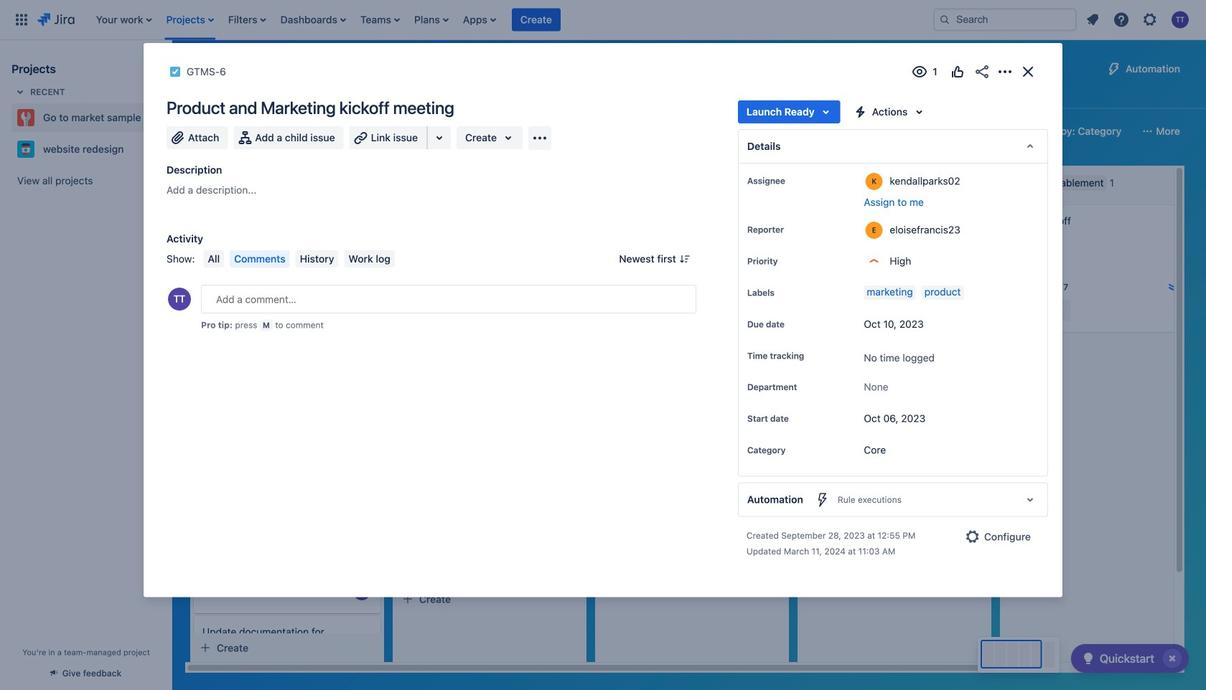 Task type: vqa. For each thing, say whether or not it's contained in the screenshot.
fifth List Item from right
yes



Task type: describe. For each thing, give the bounding box(es) containing it.
assignee pin to top. only you can see pinned fields. image
[[788, 175, 800, 187]]

1 horizontal spatial eloisefrancis23 image
[[961, 281, 978, 299]]

more information about kendallparks02 image
[[866, 173, 883, 190]]

Search field
[[934, 8, 1077, 31]]

1 vertical spatial medium image
[[338, 302, 349, 313]]

Search board text field
[[191, 121, 300, 141]]

2 list item from the left
[[162, 0, 218, 40]]

content creation element
[[209, 175, 292, 191]]

sales enablement element
[[1019, 175, 1107, 191]]

reporter pin to top. only you can see pinned fields. image
[[787, 224, 798, 236]]

automation element
[[738, 483, 1048, 517]]

0 horizontal spatial list
[[89, 0, 922, 40]]

Add a comment… field
[[201, 285, 696, 314]]

terry turtle image
[[556, 319, 573, 336]]

3 list item from the left
[[224, 0, 270, 40]]

1 list item from the left
[[92, 0, 156, 40]]

add app image
[[531, 130, 549, 147]]

eloisefrancis23 image
[[353, 457, 371, 475]]

link web pages and more image
[[431, 129, 448, 146]]

1 vertical spatial show subtasks image
[[236, 325, 254, 342]]

department pin to top. only you can see pinned fields. image
[[800, 382, 812, 393]]

kendallparks02 image
[[556, 451, 573, 468]]

due date pin to top. only you can see pinned fields. image
[[788, 319, 799, 330]]

primary element
[[9, 0, 922, 40]]

copy link to issue image
[[223, 65, 235, 77]]

7 list item from the left
[[459, 0, 500, 40]]

add people image
[[406, 123, 424, 140]]

0 horizontal spatial task image
[[169, 66, 181, 78]]

dismiss quickstart image
[[1161, 648, 1184, 671]]



Task type: locate. For each thing, give the bounding box(es) containing it.
lowest image
[[1168, 281, 1179, 293]]

medium image
[[763, 287, 774, 299], [338, 302, 349, 313]]

jira image
[[37, 11, 75, 28], [37, 11, 75, 28]]

collapse recent projects image
[[11, 83, 29, 101]]

0 horizontal spatial medium image
[[338, 302, 349, 313]]

automation image
[[1106, 60, 1123, 78]]

due date: 11 october 2023 image
[[205, 280, 217, 292], [205, 280, 217, 292]]

1 horizontal spatial list
[[1080, 7, 1198, 33]]

1 horizontal spatial show subtasks image
[[1048, 302, 1065, 319]]

list item
[[92, 0, 156, 40], [162, 0, 218, 40], [224, 0, 270, 40], [276, 0, 350, 40], [356, 0, 404, 40], [410, 0, 453, 40], [459, 0, 500, 40], [512, 0, 561, 40]]

list
[[89, 0, 922, 40], [1080, 7, 1198, 33]]

show subtasks image
[[1048, 302, 1065, 319], [236, 325, 254, 342]]

1 horizontal spatial medium image
[[763, 287, 774, 299]]

banner
[[0, 0, 1206, 40]]

labels pin to top. only you can see pinned fields. image
[[778, 287, 789, 299]]

0 horizontal spatial show subtasks image
[[236, 325, 254, 342]]

5 list item from the left
[[356, 0, 404, 40]]

0 vertical spatial show subtasks image
[[1048, 302, 1065, 319]]

0 horizontal spatial eloisefrancis23 image
[[353, 299, 371, 316]]

done image
[[320, 302, 332, 313], [320, 302, 332, 313]]

4 list item from the left
[[276, 0, 350, 40]]

close image
[[1020, 63, 1037, 80]]

0 vertical spatial task image
[[169, 66, 181, 78]]

0 vertical spatial medium image
[[763, 287, 774, 299]]

menu bar
[[201, 251, 398, 268]]

actions image
[[997, 63, 1014, 80]]

due date: 06 december 2023 image
[[408, 300, 419, 312], [408, 300, 419, 312]]

more information about eloisefrancis23 image
[[866, 222, 883, 239]]

8 list item from the left
[[512, 0, 561, 40]]

1 vertical spatial task image
[[203, 302, 214, 313]]

None search field
[[934, 8, 1077, 31]]

6 list item from the left
[[410, 0, 453, 40]]

task image
[[169, 66, 181, 78], [203, 302, 214, 313]]

terry turtle image
[[353, 584, 371, 601]]

task image
[[203, 587, 214, 598]]

tab list
[[181, 83, 959, 109]]

vote options: no one has voted for this issue yet. image
[[949, 63, 967, 80]]

low image
[[945, 284, 957, 296]]

details element
[[738, 129, 1048, 164]]

show subtasks image
[[643, 307, 660, 325]]

eloisefrancis23 image
[[961, 281, 978, 299], [353, 299, 371, 316]]

1 horizontal spatial task image
[[203, 302, 214, 313]]

check image
[[1080, 651, 1097, 668]]

low image
[[338, 587, 349, 598]]

search image
[[939, 14, 951, 25]]

dialog
[[144, 43, 1063, 598]]



